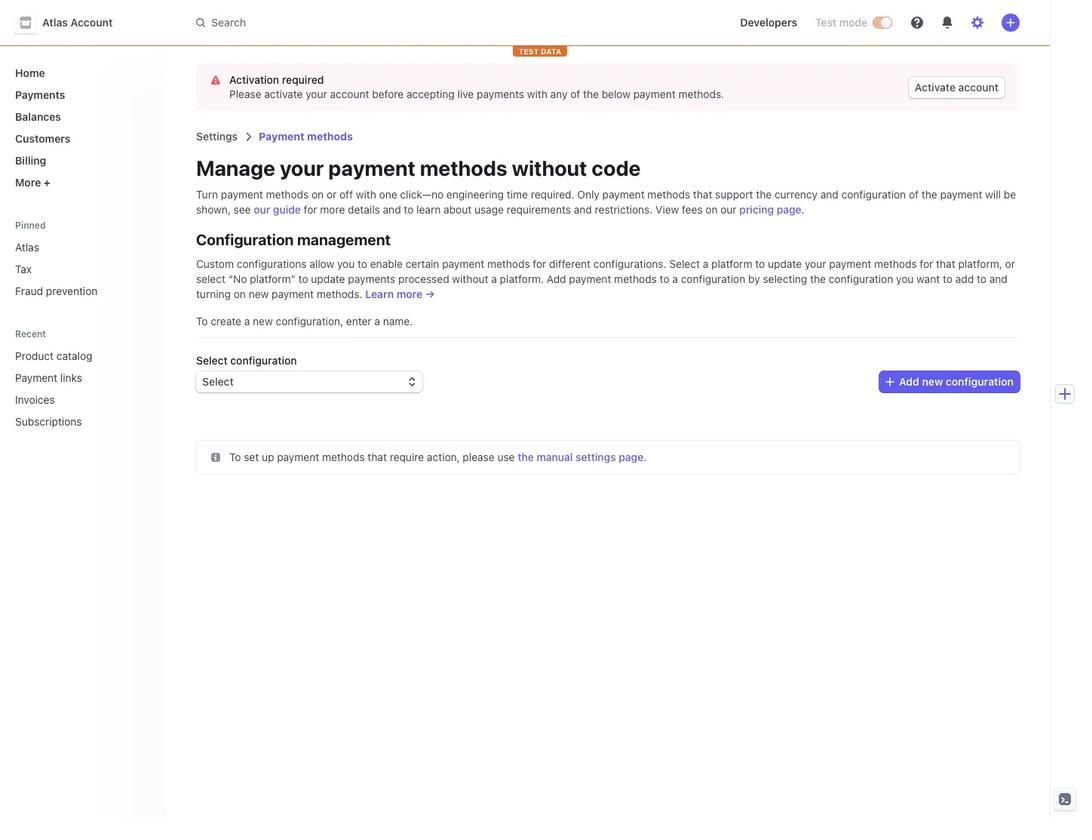 Task type: describe. For each thing, give the bounding box(es) containing it.
up
[[262, 451, 274, 463]]

the right use
[[518, 451, 534, 463]]

and inside turn payment methods on or off with one click—no engineering time required. only payment methods that support the currency and configuration of the payment will be shown, see
[[821, 188, 839, 201]]

methods. inside activation required please activate your account before accepting live payments with any of the below payment methods.
[[679, 88, 725, 100]]

more
[[15, 176, 41, 189]]

atlas account button
[[15, 12, 128, 33]]

manage
[[196, 155, 276, 180]]

please
[[463, 451, 495, 463]]

tax
[[15, 263, 32, 275]]

data
[[541, 47, 562, 56]]

2 horizontal spatial for
[[920, 257, 934, 270]]

time
[[507, 188, 528, 201]]

a right "enter"
[[375, 315, 380, 328]]

atlas for atlas
[[15, 241, 39, 254]]

turning
[[196, 288, 231, 300]]

payment for payment methods
[[259, 130, 305, 143]]

be
[[1004, 188, 1017, 201]]

"no
[[229, 272, 247, 285]]

different
[[550, 257, 591, 270]]

1 vertical spatial your
[[280, 155, 324, 180]]

product catalog
[[15, 349, 92, 362]]

use
[[498, 451, 515, 463]]

1 horizontal spatial .
[[802, 203, 805, 216]]

currency
[[775, 188, 818, 201]]

help image
[[912, 17, 924, 29]]

learn
[[417, 203, 441, 216]]

new inside custom configurations allow you to enable certain payment methods for different configurations. select a platform to update your payment methods for that platform, or select "no platform" to update payments processed without a platform. add payment methods to a configuration by selecting the configuration you want to add to and turning on new payment methods.
[[249, 288, 269, 300]]

methods down configurations.
[[614, 272, 657, 285]]

payment for payment links
[[15, 371, 57, 384]]

learn more → link
[[365, 288, 435, 300]]

manual
[[537, 451, 573, 463]]

account inside button
[[959, 81, 999, 94]]

click—no
[[400, 188, 444, 201]]

activate
[[915, 81, 956, 94]]

pinned element
[[9, 235, 154, 303]]

the up pricing page link
[[756, 188, 772, 201]]

please
[[229, 88, 262, 100]]

on inside turn payment methods on or off with one click—no engineering time required. only payment methods that support the currency and configuration of the payment will be shown, see
[[312, 188, 324, 201]]

Search search field
[[187, 9, 613, 37]]

select button
[[196, 371, 423, 392]]

name.
[[383, 315, 413, 328]]

any
[[551, 88, 568, 100]]

below
[[602, 88, 631, 100]]

core navigation links element
[[9, 60, 154, 195]]

or inside custom configurations allow you to enable certain payment methods for different configurations. select a platform to update your payment methods for that platform, or select "no platform" to update payments processed without a platform. add payment methods to a configuration by selecting the configuration you want to add to and turning on new payment methods.
[[1006, 257, 1016, 270]]

management
[[297, 231, 391, 248]]

home
[[15, 66, 45, 79]]

and down one
[[383, 203, 401, 216]]

manage your payment methods without code
[[196, 155, 641, 180]]

that inside custom configurations allow you to enable certain payment methods for different configurations. select a platform to update your payment methods for that platform, or select "no platform" to update payments processed without a platform. add payment methods to a configuration by selecting the configuration you want to add to and turning on new payment methods.
[[937, 257, 956, 270]]

add new configuration button
[[880, 371, 1020, 392]]

test
[[519, 47, 539, 56]]

methods up want
[[875, 257, 917, 270]]

fraud prevention link
[[9, 278, 154, 303]]

only
[[578, 188, 600, 201]]

select configuration
[[196, 354, 297, 367]]

recent element
[[0, 343, 166, 434]]

payments
[[15, 88, 65, 101]]

engineering
[[447, 188, 504, 201]]

settings link
[[196, 130, 238, 143]]

1 vertical spatial new
[[253, 315, 273, 328]]

to left 'enable'
[[358, 257, 368, 270]]

require
[[390, 451, 424, 463]]

our guide link
[[254, 203, 301, 216]]

action,
[[427, 451, 460, 463]]

that inside turn payment methods on or off with one click—no engineering time required. only payment methods that support the currency and configuration of the payment will be shown, see
[[693, 188, 713, 201]]

configuration,
[[276, 315, 343, 328]]

methods up the off
[[307, 130, 353, 143]]

methods up platform.
[[488, 257, 530, 270]]

2 horizontal spatial on
[[706, 203, 718, 216]]

configuration inside turn payment methods on or off with one click—no engineering time required. only payment methods that support the currency and configuration of the payment will be shown, see
[[842, 188, 907, 201]]

configuration
[[196, 231, 294, 248]]

with inside turn payment methods on or off with one click—no engineering time required. only payment methods that support the currency and configuration of the payment will be shown, see
[[356, 188, 376, 201]]

enter
[[346, 315, 372, 328]]

0 horizontal spatial that
[[368, 451, 387, 463]]

by
[[749, 272, 761, 285]]

live
[[458, 88, 474, 100]]

to set up payment methods that require action, please use the manual settings page .
[[229, 451, 647, 463]]

prevention
[[46, 285, 98, 297]]

required.
[[531, 188, 575, 201]]

enable
[[370, 257, 403, 270]]

account inside activation required please activate your account before accepting live payments with any of the below payment methods.
[[330, 88, 369, 100]]

configuration inside button
[[946, 375, 1014, 388]]

to for to create a new configuration, enter a name.
[[196, 315, 208, 328]]

or inside turn payment methods on or off with one click—no engineering time required. only payment methods that support the currency and configuration of the payment will be shown, see
[[327, 188, 337, 201]]

search
[[211, 16, 246, 29]]

requirements
[[507, 203, 571, 216]]

platform.
[[500, 272, 544, 285]]

1 vertical spatial more
[[397, 288, 423, 300]]

pinned navigation links element
[[9, 219, 154, 303]]

atlas link
[[9, 235, 154, 260]]

0 horizontal spatial for
[[304, 203, 317, 216]]

account
[[71, 16, 113, 29]]

balances
[[15, 110, 61, 123]]

select
[[196, 272, 226, 285]]

will
[[986, 188, 1001, 201]]

activation required please activate your account before accepting live payments with any of the below payment methods.
[[229, 73, 725, 100]]

add inside custom configurations allow you to enable certain payment methods for different configurations. select a platform to update your payment methods for that platform, or select "no platform" to update payments processed without a platform. add payment methods to a configuration by selecting the configuration you want to add to and turning on new payment methods.
[[547, 272, 566, 285]]

activate account
[[915, 81, 999, 94]]

certain
[[406, 257, 440, 270]]

turn payment methods on or off with one click—no engineering time required. only payment methods that support the currency and configuration of the payment will be shown, see
[[196, 188, 1017, 216]]

developers link
[[735, 11, 804, 35]]

subscriptions
[[15, 415, 82, 428]]

new inside "add new configuration" button
[[923, 375, 944, 388]]

view
[[656, 203, 679, 216]]

create
[[211, 315, 242, 328]]

accepting
[[407, 88, 455, 100]]

payments inside custom configurations allow you to enable certain payment methods for different configurations. select a platform to update your payment methods for that platform, or select "no platform" to update payments processed without a platform. add payment methods to a configuration by selecting the configuration you want to add to and turning on new payment methods.
[[348, 272, 396, 285]]

notifications image
[[942, 17, 954, 29]]

to left learn
[[404, 203, 414, 216]]

select for select
[[202, 375, 234, 388]]

about
[[444, 203, 472, 216]]

activate account button
[[909, 77, 1005, 98]]

a down the "view"
[[673, 272, 678, 285]]

a left platform
[[703, 257, 709, 270]]

with inside activation required please activate your account before accepting live payments with any of the below payment methods.
[[527, 88, 548, 100]]

Search text field
[[187, 9, 613, 37]]

custom configurations allow you to enable certain payment methods for different configurations. select a platform to update your payment methods for that platform, or select "no platform" to update payments processed without a platform. add payment methods to a configuration by selecting the configuration you want to add to and turning on new payment methods.
[[196, 257, 1016, 300]]

of inside activation required please activate your account before accepting live payments with any of the below payment methods.
[[571, 88, 581, 100]]

methods up guide
[[266, 188, 309, 201]]

a left platform.
[[492, 272, 497, 285]]

0 horizontal spatial more
[[320, 203, 345, 216]]

to down "platform,"
[[977, 272, 987, 285]]

payments inside activation required please activate your account before accepting live payments with any of the below payment methods.
[[477, 88, 525, 100]]



Task type: locate. For each thing, give the bounding box(es) containing it.
pricing
[[740, 203, 774, 216]]

1 horizontal spatial or
[[1006, 257, 1016, 270]]

1 vertical spatial payment
[[15, 371, 57, 384]]

1 our from the left
[[254, 203, 270, 216]]

1 horizontal spatial payments
[[477, 88, 525, 100]]

update
[[768, 257, 802, 270], [311, 272, 345, 285]]

1 horizontal spatial methods.
[[679, 88, 725, 100]]

0 vertical spatial svg image
[[211, 76, 220, 85]]

pricing page link
[[740, 203, 802, 216]]

without
[[512, 155, 588, 180], [452, 272, 489, 285]]

0 horizontal spatial atlas
[[15, 241, 39, 254]]

payment links link
[[9, 365, 133, 390]]

payment down activate
[[259, 130, 305, 143]]

or right "platform,"
[[1006, 257, 1016, 270]]

svg image left the set
[[211, 453, 220, 462]]

atlas down "pinned"
[[15, 241, 39, 254]]

0 horizontal spatial you
[[337, 257, 355, 270]]

0 vertical spatial select
[[670, 257, 700, 270]]

billing link
[[9, 148, 154, 173]]

0 horizontal spatial on
[[234, 288, 246, 300]]

without up required.
[[512, 155, 588, 180]]

2 our from the left
[[721, 203, 737, 216]]

0 horizontal spatial of
[[571, 88, 581, 100]]

that up want
[[937, 257, 956, 270]]

. right settings
[[644, 451, 647, 463]]

0 horizontal spatial with
[[356, 188, 376, 201]]

2 svg image from the top
[[211, 453, 220, 462]]

payment methods
[[259, 130, 353, 143]]

atlas left account on the left top of page
[[42, 16, 68, 29]]

2 vertical spatial that
[[368, 451, 387, 463]]

invoices
[[15, 393, 55, 406]]

1 vertical spatial that
[[937, 257, 956, 270]]

1 vertical spatial update
[[311, 272, 345, 285]]

on right fees
[[706, 203, 718, 216]]

payment links
[[15, 371, 82, 384]]

customers link
[[9, 126, 154, 151]]

.
[[802, 203, 805, 216], [644, 451, 647, 463]]

you right allow
[[337, 257, 355, 270]]

pinned
[[15, 220, 46, 231]]

1 horizontal spatial to
[[229, 451, 241, 463]]

platform,
[[959, 257, 1003, 270]]

2 vertical spatial on
[[234, 288, 246, 300]]

0 horizontal spatial account
[[330, 88, 369, 100]]

1 horizontal spatial on
[[312, 188, 324, 201]]

1 horizontal spatial account
[[959, 81, 999, 94]]

. down currency
[[802, 203, 805, 216]]

0 vertical spatial of
[[571, 88, 581, 100]]

1 vertical spatial methods.
[[317, 288, 363, 300]]

payment inside activation required please activate your account before accepting live payments with any of the below payment methods.
[[634, 88, 676, 100]]

want
[[917, 272, 940, 285]]

test data
[[519, 47, 562, 56]]

svg image left activation
[[211, 76, 220, 85]]

the
[[583, 88, 599, 100], [756, 188, 772, 201], [922, 188, 938, 201], [811, 272, 826, 285], [518, 451, 534, 463]]

allow
[[310, 257, 334, 270]]

1 horizontal spatial our
[[721, 203, 737, 216]]

to left the set
[[229, 451, 241, 463]]

0 vertical spatial to
[[196, 315, 208, 328]]

2 vertical spatial select
[[202, 375, 234, 388]]

select for select configuration
[[196, 354, 228, 367]]

to
[[404, 203, 414, 216], [358, 257, 368, 270], [756, 257, 765, 270], [299, 272, 308, 285], [660, 272, 670, 285], [943, 272, 953, 285], [977, 272, 987, 285]]

your down required
[[306, 88, 327, 100]]

1 vertical spatial svg image
[[211, 453, 220, 462]]

invoices link
[[9, 387, 133, 412]]

+
[[44, 176, 51, 189]]

for right guide
[[304, 203, 317, 216]]

activation
[[229, 73, 279, 86]]

methods up engineering
[[420, 155, 508, 180]]

2 horizontal spatial that
[[937, 257, 956, 270]]

0 vertical spatial without
[[512, 155, 588, 180]]

methods. inside custom configurations allow you to enable certain payment methods for different configurations. select a platform to update your payment methods for that platform, or select "no platform" to update payments processed without a platform. add payment methods to a configuration by selecting the configuration you want to add to and turning on new payment methods.
[[317, 288, 363, 300]]

0 vertical spatial methods.
[[679, 88, 725, 100]]

0 vertical spatial new
[[249, 288, 269, 300]]

svg image
[[211, 76, 220, 85], [211, 453, 220, 462]]

0 vertical spatial atlas
[[42, 16, 68, 29]]

0 horizontal spatial our
[[254, 203, 270, 216]]

fees
[[682, 203, 703, 216]]

atlas for atlas account
[[42, 16, 68, 29]]

atlas account
[[42, 16, 113, 29]]

subscriptions link
[[9, 409, 133, 434]]

0 vertical spatial add
[[547, 272, 566, 285]]

support
[[716, 188, 754, 201]]

for
[[304, 203, 317, 216], [533, 257, 547, 270], [920, 257, 934, 270]]

atlas inside pinned element
[[15, 241, 39, 254]]

configurations
[[237, 257, 307, 270]]

select down select configuration
[[202, 375, 234, 388]]

our right see
[[254, 203, 270, 216]]

settings
[[196, 130, 238, 143]]

0 horizontal spatial .
[[644, 451, 647, 463]]

2 vertical spatial new
[[923, 375, 944, 388]]

1 horizontal spatial without
[[512, 155, 588, 180]]

that left require
[[368, 451, 387, 463]]

and right currency
[[821, 188, 839, 201]]

1 vertical spatial or
[[1006, 257, 1016, 270]]

select down create
[[196, 354, 228, 367]]

add new configuration
[[900, 375, 1014, 388]]

methods
[[307, 130, 353, 143], [420, 155, 508, 180], [266, 188, 309, 201], [648, 188, 691, 201], [488, 257, 530, 270], [875, 257, 917, 270], [614, 272, 657, 285], [322, 451, 365, 463]]

payments right live
[[477, 88, 525, 100]]

and
[[821, 188, 839, 201], [383, 203, 401, 216], [574, 203, 592, 216], [990, 272, 1008, 285]]

update down allow
[[311, 272, 345, 285]]

0 horizontal spatial without
[[452, 272, 489, 285]]

to create a new configuration, enter a name.
[[196, 315, 413, 328]]

links
[[60, 371, 82, 384]]

account right activate
[[959, 81, 999, 94]]

payment inside "link"
[[15, 371, 57, 384]]

page down currency
[[777, 203, 802, 216]]

1 horizontal spatial payment
[[259, 130, 305, 143]]

1 horizontal spatial for
[[533, 257, 547, 270]]

account
[[959, 81, 999, 94], [330, 88, 369, 100]]

1 vertical spatial of
[[909, 188, 919, 201]]

1 horizontal spatial that
[[693, 188, 713, 201]]

for up want
[[920, 257, 934, 270]]

fraud
[[15, 285, 43, 297]]

payments up learn
[[348, 272, 396, 285]]

0 horizontal spatial add
[[547, 272, 566, 285]]

payments
[[477, 88, 525, 100], [348, 272, 396, 285]]

and down the only
[[574, 203, 592, 216]]

required
[[282, 73, 324, 86]]

home link
[[9, 60, 154, 85]]

1 vertical spatial page
[[619, 451, 644, 463]]

0 vertical spatial .
[[802, 203, 805, 216]]

shown,
[[196, 203, 231, 216]]

with left 'any'
[[527, 88, 548, 100]]

1 horizontal spatial you
[[897, 272, 914, 285]]

our guide for more details and to learn about usage requirements and restrictions. view fees on our pricing page .
[[254, 203, 805, 216]]

to right platform"
[[299, 272, 308, 285]]

the left below
[[583, 88, 599, 100]]

without right processed
[[452, 272, 489, 285]]

methods up the "view"
[[648, 188, 691, 201]]

payment up 'invoices'
[[15, 371, 57, 384]]

1 vertical spatial with
[[356, 188, 376, 201]]

selecting
[[763, 272, 808, 285]]

that
[[693, 188, 713, 201], [937, 257, 956, 270], [368, 451, 387, 463]]

recent navigation links element
[[0, 328, 166, 434]]

the inside activation required please activate your account before accepting live payments with any of the below payment methods.
[[583, 88, 599, 100]]

0 vertical spatial you
[[337, 257, 355, 270]]

you left want
[[897, 272, 914, 285]]

your down payment methods
[[280, 155, 324, 180]]

page right settings
[[619, 451, 644, 463]]

restrictions.
[[595, 203, 653, 216]]

0 vertical spatial payments
[[477, 88, 525, 100]]

select
[[670, 257, 700, 270], [196, 354, 228, 367], [202, 375, 234, 388]]

customers
[[15, 132, 71, 145]]

and down "platform,"
[[990, 272, 1008, 285]]

settings image
[[972, 17, 984, 29]]

0 horizontal spatial to
[[196, 315, 208, 328]]

our down support
[[721, 203, 737, 216]]

or
[[327, 188, 337, 201], [1006, 257, 1016, 270]]

select inside dropdown button
[[202, 375, 234, 388]]

to down configurations.
[[660, 272, 670, 285]]

atlas inside "button"
[[42, 16, 68, 29]]

2 vertical spatial your
[[805, 257, 827, 270]]

1 vertical spatial select
[[196, 354, 228, 367]]

settings
[[576, 451, 616, 463]]

0 vertical spatial or
[[327, 188, 337, 201]]

with up details
[[356, 188, 376, 201]]

0 vertical spatial payment
[[259, 130, 305, 143]]

on left the off
[[312, 188, 324, 201]]

platform"
[[250, 272, 296, 285]]

see
[[234, 203, 251, 216]]

balances link
[[9, 104, 154, 129]]

0 vertical spatial update
[[768, 257, 802, 270]]

0 vertical spatial page
[[777, 203, 802, 216]]

that up fees
[[693, 188, 713, 201]]

billing
[[15, 154, 46, 167]]

test mode
[[816, 16, 868, 29]]

one
[[379, 188, 397, 201]]

the right selecting
[[811, 272, 826, 285]]

1 vertical spatial without
[[452, 272, 489, 285]]

your inside activation required please activate your account before accepting live payments with any of the below payment methods.
[[306, 88, 327, 100]]

methods.
[[679, 88, 725, 100], [317, 288, 363, 300]]

your inside custom configurations allow you to enable certain payment methods for different configurations. select a platform to update your payment methods for that platform, or select "no platform" to update payments processed without a platform. add payment methods to a configuration by selecting the configuration you want to add to and turning on new payment methods.
[[805, 257, 827, 270]]

tax link
[[9, 257, 154, 281]]

0 horizontal spatial methods.
[[317, 288, 363, 300]]

methods left require
[[322, 451, 365, 463]]

activate
[[264, 88, 303, 100]]

on down "no
[[234, 288, 246, 300]]

0 horizontal spatial update
[[311, 272, 345, 285]]

product catalog link
[[9, 343, 133, 368]]

payment
[[259, 130, 305, 143], [15, 371, 57, 384]]

more
[[320, 203, 345, 216], [397, 288, 423, 300]]

0 horizontal spatial payments
[[348, 272, 396, 285]]

more left →
[[397, 288, 423, 300]]

1 vertical spatial .
[[644, 451, 647, 463]]

to left add
[[943, 272, 953, 285]]

0 vertical spatial your
[[306, 88, 327, 100]]

for up platform.
[[533, 257, 547, 270]]

learn more →
[[365, 288, 435, 300]]

1 horizontal spatial update
[[768, 257, 802, 270]]

your up selecting
[[805, 257, 827, 270]]

0 vertical spatial more
[[320, 203, 345, 216]]

update up selecting
[[768, 257, 802, 270]]

the inside custom configurations allow you to enable certain payment methods for different configurations. select a platform to update your payment methods for that platform, or select "no platform" to update payments processed without a platform. add payment methods to a configuration by selecting the configuration you want to add to and turning on new payment methods.
[[811, 272, 826, 285]]

0 vertical spatial that
[[693, 188, 713, 201]]

0 horizontal spatial payment
[[15, 371, 57, 384]]

add inside button
[[900, 375, 920, 388]]

1 horizontal spatial with
[[527, 88, 548, 100]]

1 horizontal spatial page
[[777, 203, 802, 216]]

the left will
[[922, 188, 938, 201]]

account left the before on the left top of page
[[330, 88, 369, 100]]

on inside custom configurations allow you to enable certain payment methods for different configurations. select a platform to update your payment methods for that platform, or select "no platform" to update payments processed without a platform. add payment methods to a configuration by selecting the configuration you want to add to and turning on new payment methods.
[[234, 288, 246, 300]]

1 vertical spatial atlas
[[15, 241, 39, 254]]

1 horizontal spatial of
[[909, 188, 919, 201]]

select inside custom configurations allow you to enable certain payment methods for different configurations. select a platform to update your payment methods for that platform, or select "no platform" to update payments processed without a platform. add payment methods to a configuration by selecting the configuration you want to add to and turning on new payment methods.
[[670, 257, 700, 270]]

platform
[[712, 257, 753, 270]]

details
[[348, 203, 380, 216]]

0 horizontal spatial page
[[619, 451, 644, 463]]

without inside custom configurations allow you to enable certain payment methods for different configurations. select a platform to update your payment methods for that platform, or select "no platform" to update payments processed without a platform. add payment methods to a configuration by selecting the configuration you want to add to and turning on new payment methods.
[[452, 272, 489, 285]]

1 vertical spatial add
[[900, 375, 920, 388]]

recent
[[15, 328, 46, 340]]

1 horizontal spatial atlas
[[42, 16, 68, 29]]

select left platform
[[670, 257, 700, 270]]

add
[[547, 272, 566, 285], [900, 375, 920, 388]]

0 vertical spatial on
[[312, 188, 324, 201]]

add
[[956, 272, 974, 285]]

0 horizontal spatial or
[[327, 188, 337, 201]]

1 horizontal spatial add
[[900, 375, 920, 388]]

and inside custom configurations allow you to enable certain payment methods for different configurations. select a platform to update your payment methods for that platform, or select "no platform" to update payments processed without a platform. add payment methods to a configuration by selecting the configuration you want to add to and turning on new payment methods.
[[990, 272, 1008, 285]]

1 horizontal spatial more
[[397, 288, 423, 300]]

payments link
[[9, 82, 154, 107]]

product
[[15, 349, 54, 362]]

configurations.
[[594, 257, 667, 270]]

mode
[[840, 16, 868, 29]]

of inside turn payment methods on or off with one click—no engineering time required. only payment methods that support the currency and configuration of the payment will be shown, see
[[909, 188, 919, 201]]

to for to set up payment methods that require action, please use the manual settings page .
[[229, 451, 241, 463]]

1 vertical spatial payments
[[348, 272, 396, 285]]

a right create
[[244, 315, 250, 328]]

1 vertical spatial on
[[706, 203, 718, 216]]

before
[[372, 88, 404, 100]]

to left create
[[196, 315, 208, 328]]

more down the off
[[320, 203, 345, 216]]

to up the by at the top of page
[[756, 257, 765, 270]]

of
[[571, 88, 581, 100], [909, 188, 919, 201]]

1 vertical spatial you
[[897, 272, 914, 285]]

0 vertical spatial with
[[527, 88, 548, 100]]

or left the off
[[327, 188, 337, 201]]

1 vertical spatial to
[[229, 451, 241, 463]]

1 svg image from the top
[[211, 76, 220, 85]]

more +
[[15, 176, 51, 189]]



Task type: vqa. For each thing, say whether or not it's contained in the screenshot.
Select to the bottom
yes



